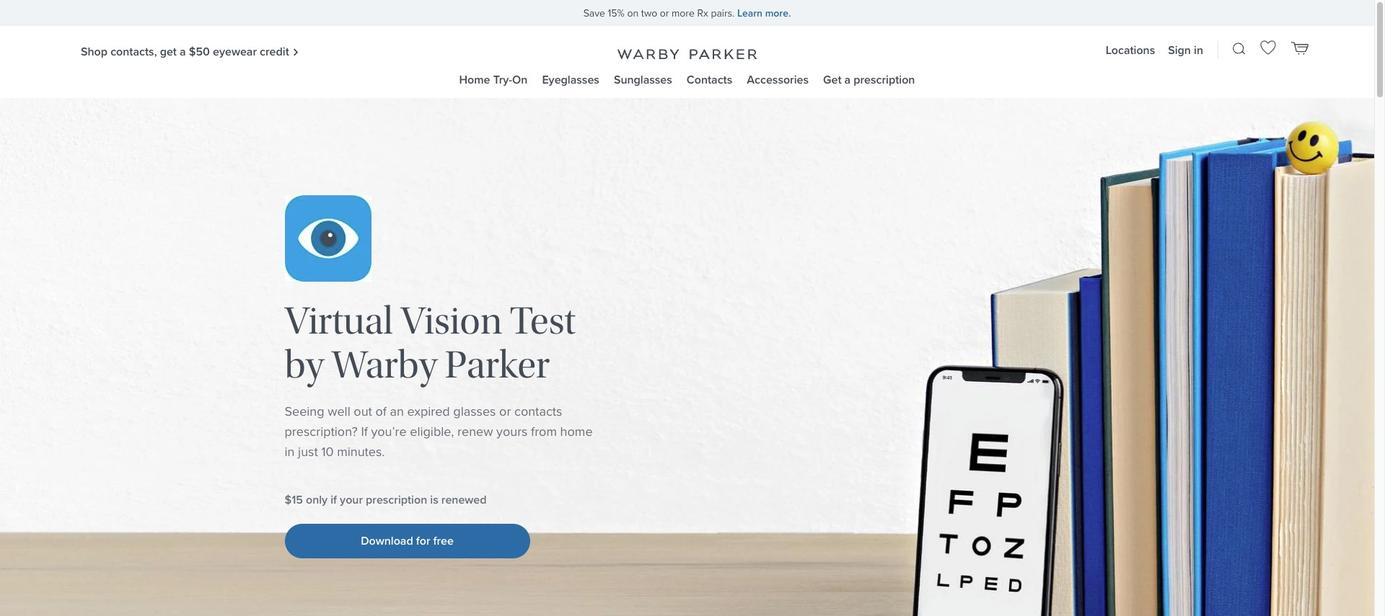 Task type: describe. For each thing, give the bounding box(es) containing it.
favorite image
[[1260, 39, 1277, 56]]

you're
[[371, 423, 407, 442]]

renew
[[457, 423, 493, 442]]

0 vertical spatial in
[[1194, 42, 1203, 58]]

warby
[[332, 343, 437, 388]]

contacts
[[514, 403, 562, 422]]

get
[[160, 43, 177, 60]]

on
[[512, 71, 528, 88]]

eligible,
[[410, 423, 454, 442]]

on
[[627, 5, 639, 21]]

cart image
[[1291, 41, 1309, 55]]

seeing well out of an expired glasses or contacts prescription? if you're eligible, renew yours from home in just 10 minutes.
[[285, 403, 593, 462]]

virtual
[[285, 299, 393, 344]]

learn more. link
[[737, 5, 791, 21]]

download for free link
[[285, 524, 530, 559]]

download for free
[[361, 533, 454, 550]]

two
[[641, 5, 657, 21]]

by
[[285, 343, 324, 388]]

an
[[390, 403, 404, 422]]

sunglasses button
[[614, 71, 672, 88]]

is
[[430, 492, 438, 508]]

get a prescription
[[823, 71, 915, 88]]

minutes.
[[337, 443, 385, 462]]

get a prescription link
[[823, 71, 915, 88]]

free
[[433, 533, 454, 550]]

only
[[306, 492, 328, 508]]

0 vertical spatial or
[[660, 5, 669, 21]]

more
[[672, 5, 695, 21]]

eyeglasses
[[542, 71, 599, 88]]

virtual vision test by warby parker
[[285, 299, 576, 388]]

yours
[[496, 423, 528, 442]]

1 vertical spatial prescription
[[366, 492, 427, 508]]

your
[[340, 492, 363, 508]]

$15
[[285, 492, 303, 508]]

contacts
[[687, 71, 732, 88]]

from
[[531, 423, 557, 442]]

locations link
[[1106, 42, 1155, 58]]

try-
[[493, 71, 512, 88]]

search link
[[1233, 42, 1246, 58]]

contacts,
[[110, 43, 157, 60]]

sign in
[[1168, 42, 1203, 58]]

save 15% on two or more rx pairs. learn more.
[[583, 5, 791, 21]]

shop contacts, get a $50 eyewear credit
[[81, 43, 289, 60]]

accessories link
[[747, 71, 809, 88]]

sunglasses
[[614, 71, 672, 88]]

test
[[510, 299, 576, 344]]

cart link
[[1291, 41, 1309, 55]]

vision
[[401, 299, 502, 344]]

15%
[[608, 5, 625, 21]]

0 horizontal spatial a
[[180, 43, 186, 60]]

search image
[[1233, 42, 1246, 55]]



Task type: locate. For each thing, give the bounding box(es) containing it.
if
[[331, 492, 337, 508]]

1 vertical spatial a
[[844, 71, 851, 88]]

home try-on button
[[459, 71, 528, 88]]

renewed
[[441, 492, 487, 508]]

download
[[361, 533, 413, 550]]

credit
[[260, 43, 289, 60]]

if
[[361, 423, 368, 442]]

1 horizontal spatial a
[[844, 71, 851, 88]]

shop
[[81, 43, 108, 60]]

rx
[[697, 5, 708, 21]]

$50
[[189, 43, 210, 60]]

warby parker logo image
[[618, 49, 757, 60]]

of
[[375, 403, 387, 422]]

save
[[583, 5, 605, 21]]

0 horizontal spatial in
[[285, 443, 295, 462]]

prescription left is
[[366, 492, 427, 508]]

or up yours
[[499, 403, 511, 422]]

in
[[1194, 42, 1203, 58], [285, 443, 295, 462]]

sign in link
[[1168, 42, 1203, 58]]

learn
[[737, 5, 763, 21]]

get
[[823, 71, 842, 88]]

1 vertical spatial in
[[285, 443, 295, 462]]

more.
[[765, 5, 791, 21]]

eyewear
[[213, 43, 257, 60]]

in inside seeing well out of an expired glasses or contacts prescription? if you're eligible, renew yours from home in just 10 minutes.
[[285, 443, 295, 462]]

pairs.
[[711, 5, 735, 21]]

eyeglasses button
[[542, 71, 599, 88]]

10
[[321, 443, 334, 462]]

expired
[[407, 403, 450, 422]]

contacts link
[[687, 71, 732, 88]]

0 horizontal spatial prescription
[[366, 492, 427, 508]]

glasses
[[453, 403, 496, 422]]

out
[[354, 403, 372, 422]]

parker
[[445, 343, 550, 388]]

a
[[180, 43, 186, 60], [844, 71, 851, 88]]

0 horizontal spatial or
[[499, 403, 511, 422]]

in right 'sign'
[[1194, 42, 1203, 58]]

favorite link
[[1260, 39, 1277, 56]]

home
[[560, 423, 593, 442]]

seeing
[[285, 403, 324, 422]]

prescription right get
[[854, 71, 915, 88]]

or inside seeing well out of an expired glasses or contacts prescription? if you're eligible, renew yours from home in just 10 minutes.
[[499, 403, 511, 422]]

locations
[[1106, 42, 1155, 58]]

or right two
[[660, 5, 669, 21]]

home
[[459, 71, 490, 88]]

accessories
[[747, 71, 809, 88]]

sign
[[1168, 42, 1191, 58]]

for
[[416, 533, 430, 550]]

prescription?
[[285, 423, 358, 442]]

0 vertical spatial a
[[180, 43, 186, 60]]

home try-on
[[459, 71, 528, 88]]

well
[[328, 403, 350, 422]]

1 horizontal spatial or
[[660, 5, 669, 21]]

virtual vision test app promotion image
[[0, 98, 1374, 617]]

1 horizontal spatial prescription
[[854, 71, 915, 88]]

$15 only if your prescription is renewed
[[285, 492, 487, 508]]

1 horizontal spatial in
[[1194, 42, 1203, 58]]

just
[[298, 443, 318, 462]]

1 vertical spatial or
[[499, 403, 511, 422]]

shop contacts, get a $50 eyewear credit link
[[81, 43, 298, 60]]

0 vertical spatial prescription
[[854, 71, 915, 88]]

in left just
[[285, 443, 295, 462]]

or
[[660, 5, 669, 21], [499, 403, 511, 422]]

prescription
[[854, 71, 915, 88], [366, 492, 427, 508]]

virtual vision test logo image
[[285, 196, 371, 282]]



Task type: vqa. For each thing, say whether or not it's contained in the screenshot.
the 'Get a prescription' Link
yes



